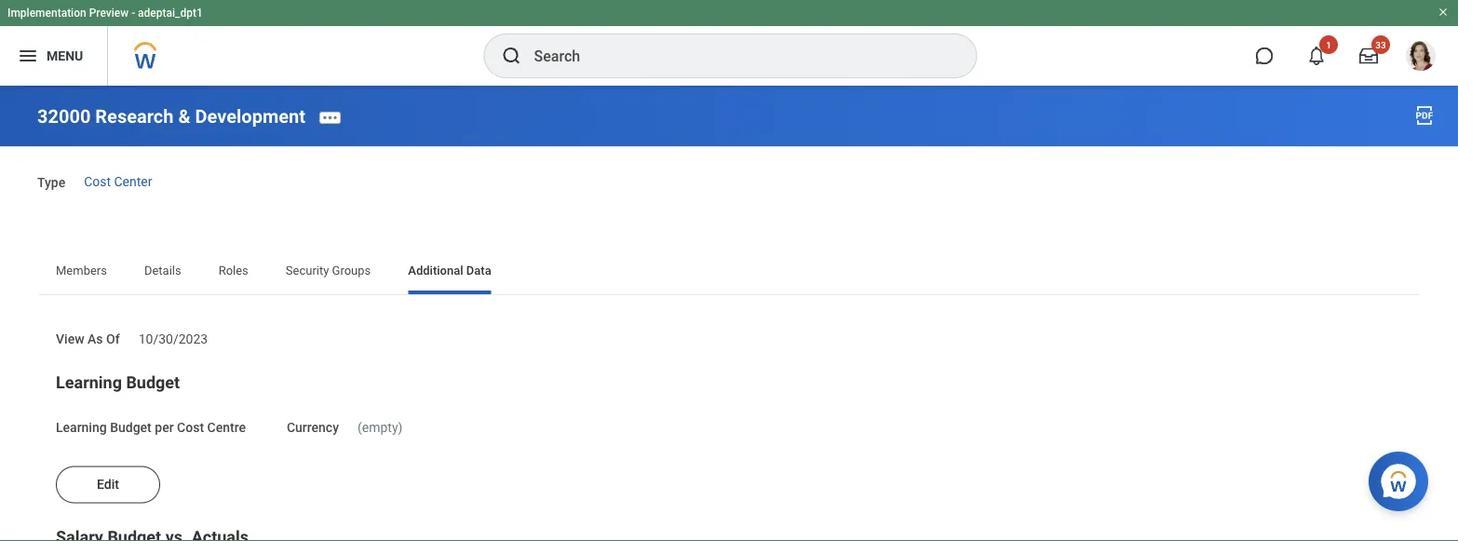 Task type: describe. For each thing, give the bounding box(es) containing it.
learning  budget per cost centre
[[56, 420, 246, 435]]

view as of
[[56, 332, 120, 347]]

menu banner
[[0, 0, 1459, 86]]

of
[[106, 332, 120, 347]]

data
[[466, 263, 492, 277]]

development
[[195, 105, 306, 127]]

implementation
[[7, 7, 86, 20]]

edit button
[[56, 466, 160, 503]]

learning budget group
[[56, 371, 1403, 444]]

type
[[37, 175, 65, 191]]

center
[[114, 174, 152, 189]]

view as of element
[[139, 320, 208, 348]]

learning budget button
[[56, 373, 180, 392]]

&
[[178, 105, 191, 127]]

10/30/2023
[[139, 332, 208, 347]]

as
[[88, 332, 103, 347]]

33 button
[[1349, 35, 1391, 76]]

per
[[155, 420, 174, 435]]

notifications large image
[[1308, 47, 1326, 65]]

security
[[286, 263, 329, 277]]

32000 research & development
[[37, 105, 306, 127]]

members
[[56, 263, 107, 277]]

roles
[[219, 263, 249, 277]]

edit
[[97, 477, 119, 492]]

tab list inside 32000 research & development "main content"
[[37, 250, 1421, 294]]

security groups
[[286, 263, 371, 277]]

33
[[1376, 39, 1387, 50]]

centre
[[207, 420, 246, 435]]

menu
[[47, 48, 83, 63]]



Task type: locate. For each thing, give the bounding box(es) containing it.
implementation preview -   adeptai_dpt1
[[7, 7, 203, 20]]

Search Workday  search field
[[534, 35, 938, 76]]

-
[[131, 7, 135, 20]]

learning down view as of
[[56, 373, 122, 392]]

cost right per
[[177, 420, 204, 435]]

research
[[95, 105, 174, 127]]

1 vertical spatial learning
[[56, 420, 107, 435]]

cost left center
[[84, 174, 111, 189]]

1
[[1327, 39, 1332, 50]]

details
[[144, 263, 181, 277]]

budget for learning  budget per cost centre
[[110, 420, 152, 435]]

budget up learning  budget per cost centre
[[126, 373, 180, 392]]

learning down learning budget button
[[56, 420, 107, 435]]

32000 research & development main content
[[0, 86, 1459, 541]]

cost center
[[84, 174, 152, 189]]

1 button
[[1297, 35, 1339, 76]]

32000
[[37, 105, 91, 127]]

menu button
[[0, 26, 107, 86]]

learning for learning  budget per cost centre
[[56, 420, 107, 435]]

search image
[[501, 45, 523, 67]]

close environment banner image
[[1438, 7, 1449, 18]]

view
[[56, 332, 84, 347]]

preview
[[89, 7, 129, 20]]

tab list
[[37, 250, 1421, 294]]

0 vertical spatial learning
[[56, 373, 122, 392]]

additional data
[[408, 263, 492, 277]]

cost inside learning budget group
[[177, 420, 204, 435]]

groups
[[332, 263, 371, 277]]

1 horizontal spatial cost
[[177, 420, 204, 435]]

0 vertical spatial cost
[[84, 174, 111, 189]]

learning budget
[[56, 373, 180, 392]]

justify image
[[17, 45, 39, 67]]

profile logan mcneil image
[[1407, 41, 1436, 75]]

1 vertical spatial cost
[[177, 420, 204, 435]]

32000 research & development link
[[37, 105, 306, 127]]

2 learning from the top
[[56, 420, 107, 435]]

0 horizontal spatial cost
[[84, 174, 111, 189]]

budget left per
[[110, 420, 152, 435]]

1 learning from the top
[[56, 373, 122, 392]]

currency
[[287, 420, 339, 435]]

learning for learning budget
[[56, 373, 122, 392]]

adeptai_dpt1
[[138, 7, 203, 20]]

budget
[[126, 373, 180, 392], [110, 420, 152, 435]]

0 vertical spatial budget
[[126, 373, 180, 392]]

(empty)
[[358, 420, 403, 435]]

cost center link
[[84, 174, 152, 189]]

additional
[[408, 263, 463, 277]]

learning
[[56, 373, 122, 392], [56, 420, 107, 435]]

cost
[[84, 174, 111, 189], [177, 420, 204, 435]]

budget for learning budget
[[126, 373, 180, 392]]

inbox large image
[[1360, 47, 1379, 65]]

tab list containing members
[[37, 250, 1421, 294]]

view printable version (pdf) image
[[1414, 104, 1436, 127]]

1 vertical spatial budget
[[110, 420, 152, 435]]



Task type: vqa. For each thing, say whether or not it's contained in the screenshot.
the topmost Cost
yes



